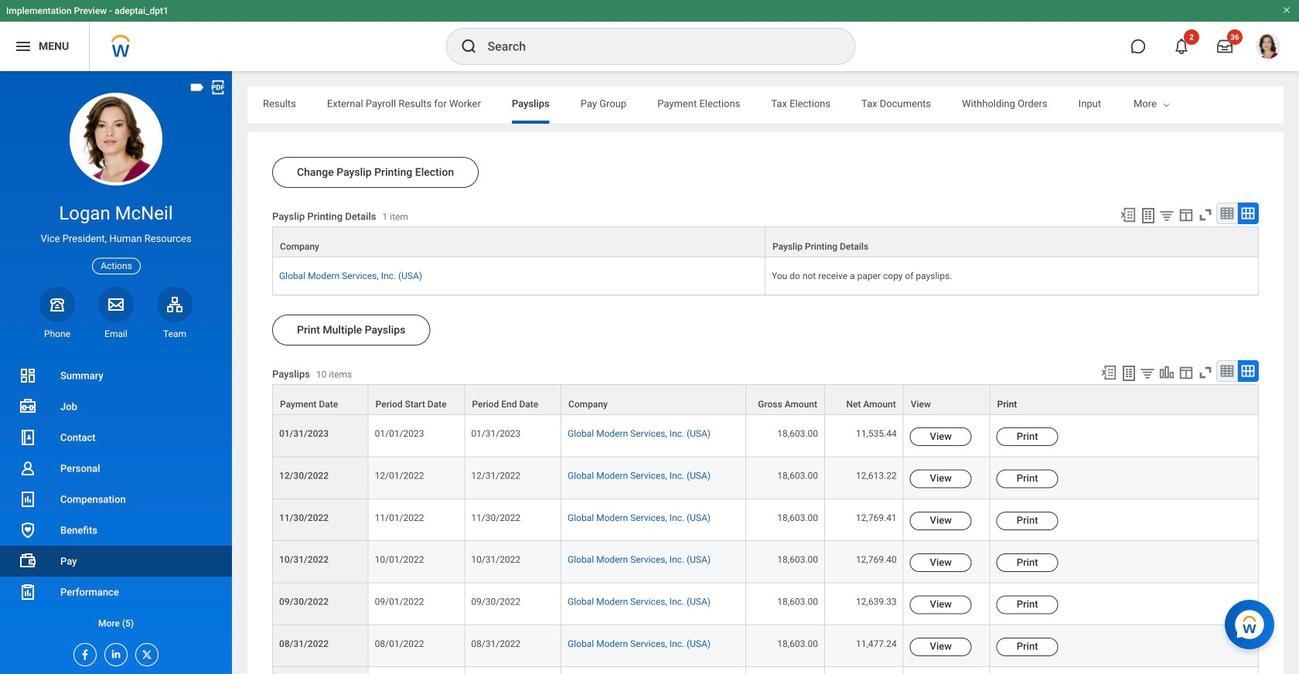 Task type: locate. For each thing, give the bounding box(es) containing it.
fullscreen image
[[1197, 207, 1214, 224], [1197, 364, 1214, 381]]

cell
[[369, 668, 465, 675], [465, 668, 562, 675], [562, 668, 747, 675], [747, 668, 825, 675], [825, 668, 904, 675], [904, 668, 991, 675], [991, 668, 1259, 675]]

0 vertical spatial toolbar
[[1113, 203, 1259, 227]]

navigation pane region
[[0, 71, 232, 675]]

team logan mcneil element
[[157, 328, 193, 340]]

7 row from the top
[[272, 542, 1259, 584]]

row header
[[272, 668, 369, 675]]

x image
[[136, 644, 153, 661]]

close environment banner image
[[1282, 5, 1292, 15]]

4 row from the top
[[272, 415, 1259, 458]]

justify image
[[14, 37, 32, 56]]

0 vertical spatial fullscreen image
[[1197, 207, 1214, 224]]

10 row from the top
[[272, 668, 1259, 675]]

table image
[[1220, 206, 1235, 221]]

list
[[0, 360, 232, 639]]

export to excel image
[[1101, 364, 1118, 381]]

tab list
[[248, 87, 1300, 124]]

export to worksheets image
[[1139, 207, 1158, 225]]

phone logan mcneil element
[[39, 328, 75, 340]]

1 vertical spatial fullscreen image
[[1197, 364, 1214, 381]]

2 fullscreen image from the top
[[1197, 364, 1214, 381]]

2 cell from the left
[[465, 668, 562, 675]]

banner
[[0, 0, 1300, 71]]

linkedin image
[[105, 644, 122, 661]]

8 row from the top
[[272, 584, 1259, 626]]

column header
[[272, 227, 766, 258]]

1 vertical spatial toolbar
[[1094, 361, 1259, 385]]

toolbar
[[1113, 203, 1259, 227], [1094, 361, 1259, 385]]

fullscreen image right click to view/edit grid preferences icon
[[1197, 207, 1214, 224]]

fullscreen image right click to view/edit grid preferences image
[[1197, 364, 1214, 381]]

compensation image
[[19, 490, 37, 509]]

row
[[272, 227, 1259, 258], [272, 258, 1259, 296], [272, 385, 1259, 415], [272, 415, 1259, 458], [272, 458, 1259, 500], [272, 500, 1259, 542], [272, 542, 1259, 584], [272, 584, 1259, 626], [272, 626, 1259, 668], [272, 668, 1259, 675]]

job image
[[19, 398, 37, 416]]

expand table image
[[1241, 206, 1256, 221]]

export to excel image
[[1120, 207, 1137, 224]]

phone image
[[46, 295, 68, 314]]



Task type: vqa. For each thing, say whether or not it's contained in the screenshot.
Job icon
yes



Task type: describe. For each thing, give the bounding box(es) containing it.
profile logan mcneil image
[[1256, 34, 1281, 62]]

1 row from the top
[[272, 227, 1259, 258]]

facebook image
[[74, 644, 91, 661]]

Search Workday  search field
[[488, 29, 823, 63]]

1 cell from the left
[[369, 668, 465, 675]]

contact image
[[19, 429, 37, 447]]

click to view/edit grid preferences image
[[1178, 207, 1195, 224]]

summary image
[[19, 367, 37, 385]]

tag image
[[189, 79, 206, 96]]

benefits image
[[19, 521, 37, 540]]

select to filter grid data image
[[1159, 207, 1176, 224]]

7 cell from the left
[[991, 668, 1259, 675]]

search image
[[460, 37, 478, 56]]

mail image
[[107, 295, 125, 314]]

3 row from the top
[[272, 385, 1259, 415]]

notifications large image
[[1174, 39, 1190, 54]]

personal image
[[19, 459, 37, 478]]

click to view/edit grid preferences image
[[1178, 364, 1195, 381]]

6 row from the top
[[272, 500, 1259, 542]]

2 row from the top
[[272, 258, 1259, 296]]

5 cell from the left
[[825, 668, 904, 675]]

9 row from the top
[[272, 626, 1259, 668]]

5 row from the top
[[272, 458, 1259, 500]]

4 cell from the left
[[747, 668, 825, 675]]

inbox large image
[[1218, 39, 1233, 54]]

email logan mcneil element
[[98, 328, 134, 340]]

performance image
[[19, 583, 37, 602]]

toolbar for first row
[[1113, 203, 1259, 227]]

1 fullscreen image from the top
[[1197, 207, 1214, 224]]

pay image
[[19, 552, 37, 571]]

view team image
[[166, 295, 184, 314]]

6 cell from the left
[[904, 668, 991, 675]]

view printable version (pdf) image
[[210, 79, 227, 96]]

select to filter grid data image
[[1139, 365, 1156, 381]]

table image
[[1220, 364, 1235, 379]]

export to worksheets image
[[1120, 364, 1139, 383]]

toolbar for 3rd row from the top of the page
[[1094, 361, 1259, 385]]

expand table image
[[1241, 364, 1256, 379]]

3 cell from the left
[[562, 668, 747, 675]]



